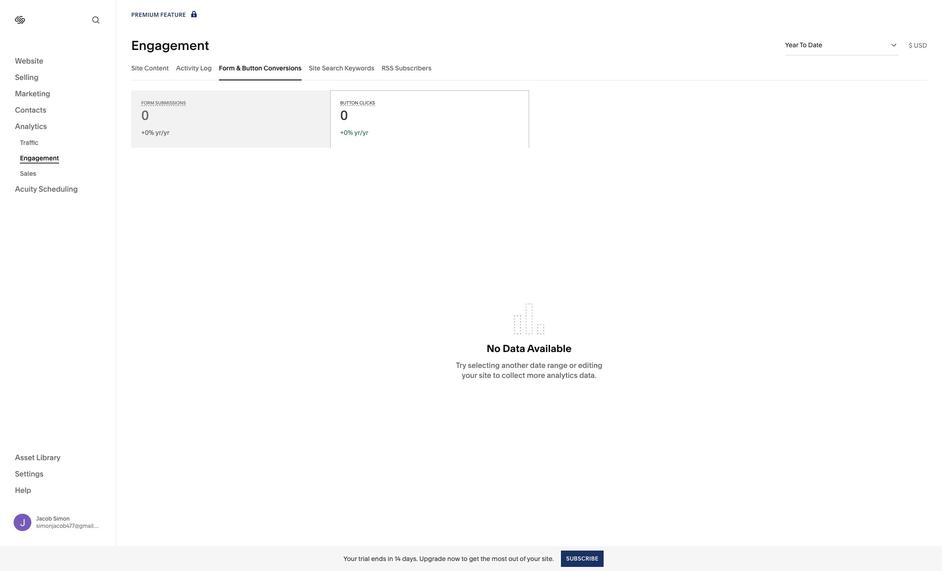 Task type: describe. For each thing, give the bounding box(es) containing it.
form for 0
[[141, 100, 154, 105]]

ends
[[372, 555, 386, 563]]

to inside try selecting another date range or editing your site to collect more analytics data.
[[493, 371, 501, 380]]

your
[[344, 555, 357, 563]]

acuity
[[15, 185, 37, 194]]

0 horizontal spatial engagement
[[20, 154, 59, 162]]

content
[[144, 64, 169, 72]]

acuity scheduling link
[[15, 184, 101, 195]]

site search keywords button
[[309, 55, 375, 80]]

site.
[[542, 555, 554, 563]]

to
[[800, 41, 807, 49]]

marketing
[[15, 89, 50, 98]]

site content button
[[131, 55, 169, 80]]

rss
[[382, 64, 394, 72]]

selling link
[[15, 72, 101, 83]]

&
[[237, 64, 241, 72]]

submissions
[[156, 100, 186, 105]]

form submissions 0 0% yr/yr
[[141, 100, 186, 137]]

try selecting another date range or editing your site to collect more analytics data.
[[456, 361, 603, 380]]

subscribe
[[567, 555, 599, 562]]

premium feature
[[131, 11, 186, 18]]

conversions
[[264, 64, 302, 72]]

contacts link
[[15, 105, 101, 116]]

0 for button clicks 0 0% yr/yr
[[341, 108, 348, 123]]

simonjacob477@gmail.com
[[36, 523, 106, 530]]

acuity scheduling
[[15, 185, 78, 194]]

your trial ends in 14 days. upgrade now to get the most out of your site.
[[344, 555, 554, 563]]

site for site search keywords
[[309, 64, 321, 72]]

of
[[520, 555, 526, 563]]

contacts
[[15, 105, 46, 115]]

analytics
[[547, 371, 578, 380]]

data
[[503, 343, 526, 355]]

engagement link
[[20, 150, 106, 166]]

date
[[531, 361, 546, 370]]

trial
[[359, 555, 370, 563]]

subscribe button
[[562, 551, 604, 567]]

year
[[786, 41, 799, 49]]

site
[[479, 371, 492, 380]]

asset library
[[15, 453, 61, 462]]

subscribers
[[395, 64, 432, 72]]

website link
[[15, 56, 101, 67]]

clicks
[[360, 100, 375, 105]]

the
[[481, 555, 491, 563]]

no data available
[[487, 343, 572, 355]]

activity log button
[[176, 55, 212, 80]]

form for button
[[219, 64, 235, 72]]

asset library link
[[15, 453, 101, 464]]

in
[[388, 555, 393, 563]]

rss subscribers button
[[382, 55, 432, 80]]

search
[[322, 64, 343, 72]]

upgrade
[[420, 555, 446, 563]]

feature
[[161, 11, 186, 18]]

sales link
[[20, 166, 106, 181]]

most
[[492, 555, 507, 563]]

jacob simon simonjacob477@gmail.com
[[36, 515, 106, 530]]

year to date button
[[786, 35, 900, 55]]

14
[[395, 555, 401, 563]]

jacob
[[36, 515, 52, 522]]

no
[[487, 343, 501, 355]]

1 horizontal spatial engagement
[[131, 38, 209, 53]]

site search keywords
[[309, 64, 375, 72]]

available
[[528, 343, 572, 355]]

keywords
[[345, 64, 375, 72]]

year to date
[[786, 41, 823, 49]]

try
[[456, 361, 467, 370]]



Task type: locate. For each thing, give the bounding box(es) containing it.
button
[[242, 64, 262, 72], [341, 100, 359, 105]]

to left get in the bottom of the page
[[462, 555, 468, 563]]

activity log
[[176, 64, 212, 72]]

0%
[[145, 129, 154, 137], [344, 129, 353, 137]]

yr/yr down clicks
[[355, 129, 369, 137]]

range
[[548, 361, 568, 370]]

1 vertical spatial your
[[528, 555, 541, 563]]

0 horizontal spatial button
[[242, 64, 262, 72]]

site left search
[[309, 64, 321, 72]]

site
[[131, 64, 143, 72], [309, 64, 321, 72]]

date
[[809, 41, 823, 49]]

form inside form submissions 0 0% yr/yr
[[141, 100, 154, 105]]

0% for button clicks 0 0% yr/yr
[[344, 129, 353, 137]]

1 vertical spatial to
[[462, 555, 468, 563]]

1 horizontal spatial button
[[341, 100, 359, 105]]

library
[[36, 453, 61, 462]]

yr/yr for form submissions 0 0% yr/yr
[[156, 129, 170, 137]]

analytics
[[15, 122, 47, 131]]

1 yr/yr from the left
[[156, 129, 170, 137]]

form left submissions
[[141, 100, 154, 105]]

button clicks 0 0% yr/yr
[[341, 100, 375, 137]]

0% inside button clicks 0 0% yr/yr
[[344, 129, 353, 137]]

selecting
[[468, 361, 500, 370]]

button inside button clicks 0 0% yr/yr
[[341, 100, 359, 105]]

site for site content
[[131, 64, 143, 72]]

rss subscribers
[[382, 64, 432, 72]]

site inside 'button'
[[309, 64, 321, 72]]

0 vertical spatial to
[[493, 371, 501, 380]]

usd
[[915, 41, 928, 49]]

1 horizontal spatial 0
[[341, 108, 348, 123]]

engagement up content
[[131, 38, 209, 53]]

traffic link
[[20, 135, 106, 150]]

1 horizontal spatial site
[[309, 64, 321, 72]]

selling
[[15, 73, 39, 82]]

form left &
[[219, 64, 235, 72]]

more
[[527, 371, 546, 380]]

or
[[570, 361, 577, 370]]

log
[[200, 64, 212, 72]]

0 horizontal spatial 0%
[[145, 129, 154, 137]]

form & button conversions
[[219, 64, 302, 72]]

0 horizontal spatial to
[[462, 555, 468, 563]]

0 for form submissions 0 0% yr/yr
[[141, 108, 149, 123]]

collect
[[502, 371, 526, 380]]

0 vertical spatial your
[[462, 371, 478, 380]]

1 vertical spatial form
[[141, 100, 154, 105]]

sales
[[20, 170, 36, 178]]

get
[[470, 555, 479, 563]]

site content
[[131, 64, 169, 72]]

activity
[[176, 64, 199, 72]]

form
[[219, 64, 235, 72], [141, 100, 154, 105]]

engagement down traffic
[[20, 154, 59, 162]]

out
[[509, 555, 519, 563]]

asset
[[15, 453, 35, 462]]

engagement
[[131, 38, 209, 53], [20, 154, 59, 162]]

2 0% from the left
[[344, 129, 353, 137]]

website
[[15, 56, 43, 65]]

2 site from the left
[[309, 64, 321, 72]]

to right site
[[493, 371, 501, 380]]

help
[[15, 486, 31, 495]]

0 horizontal spatial your
[[462, 371, 478, 380]]

form inside button
[[219, 64, 235, 72]]

2 0 from the left
[[341, 108, 348, 123]]

0 horizontal spatial 0
[[141, 108, 149, 123]]

site inside button
[[131, 64, 143, 72]]

$
[[910, 41, 913, 49]]

1 horizontal spatial 0%
[[344, 129, 353, 137]]

to
[[493, 371, 501, 380], [462, 555, 468, 563]]

settings link
[[15, 469, 101, 480]]

tab list
[[131, 55, 928, 80]]

form & button conversions button
[[219, 55, 302, 80]]

0% inside form submissions 0 0% yr/yr
[[145, 129, 154, 137]]

0 horizontal spatial yr/yr
[[156, 129, 170, 137]]

now
[[448, 555, 460, 563]]

premium
[[131, 11, 159, 18]]

traffic
[[20, 139, 38, 147]]

2 yr/yr from the left
[[355, 129, 369, 137]]

marketing link
[[15, 89, 101, 100]]

analytics link
[[15, 121, 101, 132]]

tab list containing site content
[[131, 55, 928, 80]]

0 vertical spatial button
[[242, 64, 262, 72]]

button inside button
[[242, 64, 262, 72]]

yr/yr
[[156, 129, 170, 137], [355, 129, 369, 137]]

yr/yr for button clicks 0 0% yr/yr
[[355, 129, 369, 137]]

scheduling
[[39, 185, 78, 194]]

your right of
[[528, 555, 541, 563]]

your
[[462, 371, 478, 380], [528, 555, 541, 563]]

1 horizontal spatial your
[[528, 555, 541, 563]]

button left clicks
[[341, 100, 359, 105]]

your down try
[[462, 371, 478, 380]]

yr/yr down submissions
[[156, 129, 170, 137]]

0 vertical spatial form
[[219, 64, 235, 72]]

1 0% from the left
[[145, 129, 154, 137]]

your inside try selecting another date range or editing your site to collect more analytics data.
[[462, 371, 478, 380]]

days.
[[403, 555, 418, 563]]

yr/yr inside button clicks 0 0% yr/yr
[[355, 129, 369, 137]]

button right &
[[242, 64, 262, 72]]

site left content
[[131, 64, 143, 72]]

editing
[[579, 361, 603, 370]]

0 horizontal spatial form
[[141, 100, 154, 105]]

1 horizontal spatial yr/yr
[[355, 129, 369, 137]]

data.
[[580, 371, 597, 380]]

0 horizontal spatial site
[[131, 64, 143, 72]]

help link
[[15, 485, 31, 495]]

1 vertical spatial engagement
[[20, 154, 59, 162]]

1 horizontal spatial to
[[493, 371, 501, 380]]

0% for form submissions 0 0% yr/yr
[[145, 129, 154, 137]]

premium feature button
[[131, 10, 199, 20]]

$ usd
[[910, 41, 928, 49]]

1 site from the left
[[131, 64, 143, 72]]

1 0 from the left
[[141, 108, 149, 123]]

0 vertical spatial engagement
[[131, 38, 209, 53]]

another
[[502, 361, 529, 370]]

0 inside form submissions 0 0% yr/yr
[[141, 108, 149, 123]]

yr/yr inside form submissions 0 0% yr/yr
[[156, 129, 170, 137]]

settings
[[15, 469, 44, 479]]

1 vertical spatial button
[[341, 100, 359, 105]]

0
[[141, 108, 149, 123], [341, 108, 348, 123]]

1 horizontal spatial form
[[219, 64, 235, 72]]

0 inside button clicks 0 0% yr/yr
[[341, 108, 348, 123]]

simon
[[53, 515, 70, 522]]



Task type: vqa. For each thing, say whether or not it's contained in the screenshot.
topmost Week
no



